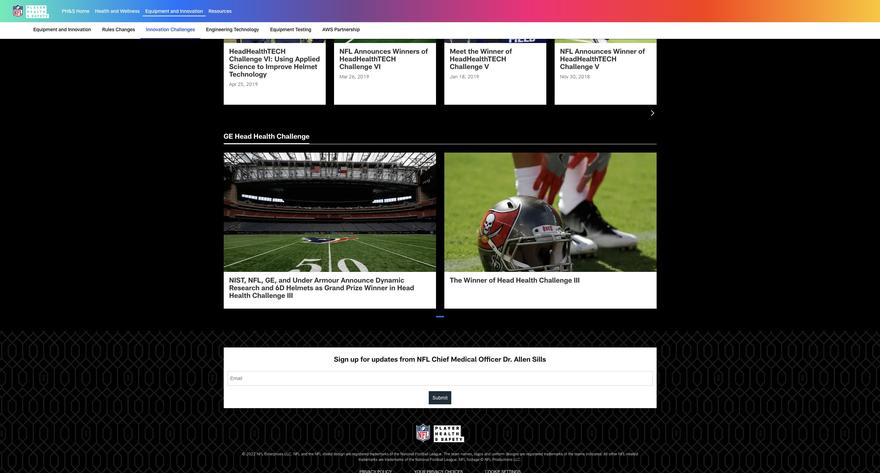 Task type: locate. For each thing, give the bounding box(es) containing it.
of inside 'the winner of head health challenge iii' 'link'
[[489, 278, 496, 285]]

the winner of head health challenge iii link
[[445, 153, 657, 294]]

vi
[[374, 64, 381, 71]]

26,
[[349, 75, 357, 80]]

0 vertical spatial league.
[[430, 453, 443, 457]]

0 vertical spatial ©
[[242, 453, 245, 457]]

national
[[401, 453, 415, 457], [416, 459, 430, 462]]

0 horizontal spatial innovation
[[68, 28, 91, 33]]

0 vertical spatial equipment and innovation
[[145, 9, 203, 14]]

llc. right enterprises
[[285, 453, 293, 457]]

©
[[242, 453, 245, 457], [481, 459, 484, 462]]

phs image
[[414, 422, 467, 444]]

banner
[[0, 0, 881, 39]]

1 vertical spatial llc.
[[514, 459, 522, 462]]

sills
[[533, 357, 547, 364]]

and left shield
[[301, 453, 308, 457]]

equipment and innovation link
[[145, 9, 203, 14], [33, 22, 94, 38]]

the
[[468, 49, 479, 56], [309, 453, 314, 457], [394, 453, 400, 457], [569, 453, 574, 457], [409, 459, 415, 462]]

headhealthtech
[[229, 49, 286, 56], [340, 57, 396, 64], [450, 57, 507, 64], [561, 57, 617, 64]]

equipment and innovation up the innovation challenges
[[145, 9, 203, 14]]

1 vertical spatial the
[[444, 453, 451, 457]]

are
[[346, 453, 351, 457], [520, 453, 526, 457], [379, 459, 384, 462]]

v
[[485, 64, 489, 71], [595, 64, 600, 71]]

equipment testing
[[270, 28, 312, 33]]

2019
[[358, 75, 369, 80], [468, 75, 480, 80], [246, 83, 258, 88]]

from
[[400, 357, 416, 364]]

winner inside meet the winner of headhealthtech challenge v
[[481, 49, 504, 56]]

0 vertical spatial national
[[401, 453, 415, 457]]

nist, nfl, ge, and under armour announce  dynamic research and 6d helmets as grand prize winner in head health challenge iii link
[[224, 153, 436, 309]]

rules
[[102, 28, 114, 33]]

headhealthtech inside nfl announces winners of headhealthtech challenge vi
[[340, 57, 396, 64]]

0 horizontal spatial football
[[416, 453, 429, 457]]

as
[[315, 286, 323, 293]]

1 horizontal spatial iii
[[574, 278, 580, 285]]

0 horizontal spatial iii
[[287, 293, 293, 300]]

equipment left testing
[[270, 28, 294, 33]]

officer
[[479, 357, 502, 364]]

nfl down names,
[[459, 459, 466, 462]]

0 horizontal spatial head
[[235, 134, 252, 141]]

equipment and innovation link down "ph&s"
[[33, 22, 94, 38]]

1 vertical spatial equipment and innovation link
[[33, 22, 94, 38]]

innovation up challenges at the top
[[180, 9, 203, 14]]

challenge inside nist, nfl, ge, and under armour announce  dynamic research and 6d helmets as grand prize winner in head health challenge iii
[[253, 293, 285, 300]]

registered right designs
[[527, 453, 543, 457]]

headhealthtech inside meet the winner of headhealthtech challenge v
[[450, 57, 507, 64]]

0 vertical spatial iii
[[574, 278, 580, 285]]

0 horizontal spatial national
[[401, 453, 415, 457]]

1 vertical spatial technology
[[229, 72, 267, 79]]

helmets
[[286, 286, 314, 293]]

iii inside 'link'
[[574, 278, 580, 285]]

1 horizontal spatial 2019
[[358, 75, 369, 80]]

2 horizontal spatial 2019
[[468, 75, 480, 80]]

1 registered from the left
[[352, 453, 369, 457]]

dr.
[[504, 357, 513, 364]]

2 v from the left
[[595, 64, 600, 71]]

equipment
[[145, 9, 169, 14], [33, 28, 57, 33], [270, 28, 294, 33]]

1 horizontal spatial equipment and innovation link
[[145, 9, 203, 14]]

announces up 'vi'
[[355, 49, 391, 56]]

1 vertical spatial ©
[[481, 459, 484, 462]]

challenges
[[171, 28, 195, 33]]

0 vertical spatial technology
[[234, 28, 259, 33]]

2019 right 25,
[[246, 83, 258, 88]]

0 vertical spatial the
[[450, 278, 462, 285]]

health and wellness link
[[95, 9, 140, 14]]

nfl
[[340, 49, 353, 56], [561, 49, 574, 56], [417, 357, 430, 364], [257, 453, 264, 457], [294, 453, 300, 457], [315, 453, 322, 457], [459, 459, 466, 462], [485, 459, 492, 462]]

and left wellness
[[111, 9, 119, 14]]

0 horizontal spatial announces
[[355, 49, 391, 56]]

1 vertical spatial head
[[498, 278, 515, 285]]

and up the innovation challenges
[[171, 9, 179, 14]]

1 horizontal spatial league.
[[445, 459, 458, 462]]

nfl,
[[248, 278, 264, 285]]

the inside meet the winner of headhealthtech challenge v
[[468, 49, 479, 56]]

nist, nfl, ge, and under armour announce  dynamic research and 6d helmets as grand prize winner in head health challenge iii
[[229, 278, 415, 300]]

technology right engineering
[[234, 28, 259, 33]]

0 horizontal spatial equipment and innovation
[[33, 28, 91, 33]]

headhealthtech up "2018"
[[561, 57, 617, 64]]

to
[[257, 64, 264, 71]]

headhealthtech up 'vi'
[[340, 57, 396, 64]]

nfl announces winners of headhealthtech challenge vi
[[340, 49, 428, 71]]

innovation down home
[[68, 28, 91, 33]]

registered
[[352, 453, 369, 457], [527, 453, 543, 457]]

resources link
[[209, 9, 232, 14]]

registered right design
[[352, 453, 369, 457]]

equipment up the innovation challenges
[[145, 9, 169, 14]]

of inside the nfl announces winner of headhealthtech challenge v
[[639, 49, 646, 56]]

2 horizontal spatial head
[[498, 278, 515, 285]]

1 horizontal spatial ©
[[481, 459, 484, 462]]

for
[[361, 357, 370, 364]]

league. down team
[[445, 459, 458, 462]]

1 vertical spatial league.
[[445, 459, 458, 462]]

designs
[[506, 453, 519, 457]]

nov 30, 2018
[[561, 75, 591, 80]]

meet the winner of headhealthtech challenge v
[[450, 49, 513, 71]]

announces inside the nfl announces winner of headhealthtech challenge v
[[575, 49, 612, 56]]

headhealthtech down the meet
[[450, 57, 507, 64]]

using
[[275, 57, 294, 64]]

1 horizontal spatial innovation
[[146, 28, 169, 33]]

none submit inside sign up for updates from nfl chief medical officer dr. allen sills footer
[[429, 392, 452, 405]]

1 v from the left
[[485, 64, 489, 71]]

iii
[[574, 278, 580, 285], [287, 293, 293, 300]]

challenge inside the nfl announces winner of headhealthtech challenge v
[[561, 64, 594, 71]]

headhealthtech for nfl announces winners of headhealthtech challenge vi
[[340, 57, 396, 64]]

trademarks
[[370, 453, 389, 457], [544, 453, 563, 457], [359, 459, 378, 462], [385, 459, 404, 462]]

changes
[[116, 28, 135, 33]]

1 announces from the left
[[355, 49, 391, 56]]

1 vertical spatial equipment and innovation
[[33, 28, 91, 33]]

announce
[[341, 278, 374, 285]]

0 horizontal spatial league.
[[430, 453, 443, 457]]

innovation
[[180, 9, 203, 14], [68, 28, 91, 33], [146, 28, 169, 33]]

1 horizontal spatial equipment
[[145, 9, 169, 14]]

0 vertical spatial football
[[416, 453, 429, 457]]

jan 18, 2019
[[450, 75, 480, 80]]

0 vertical spatial llc.
[[285, 453, 293, 457]]

mar 26, 2019
[[340, 75, 369, 80]]

technology down science
[[229, 72, 267, 79]]

home
[[76, 9, 90, 14]]

football
[[416, 453, 429, 457], [431, 459, 444, 462]]

in
[[390, 286, 396, 293]]

names,
[[461, 453, 474, 457]]

announces for v
[[575, 49, 612, 56]]

2019 right '18,'
[[468, 75, 480, 80]]

rules changes
[[102, 28, 135, 33]]

league.
[[430, 453, 443, 457], [445, 459, 458, 462]]

2 horizontal spatial equipment
[[270, 28, 294, 33]]

league. left team
[[430, 453, 443, 457]]

banner containing ph&s home
[[0, 0, 881, 39]]

updates
[[372, 357, 398, 364]]

chief
[[432, 357, 450, 364]]

nist,
[[229, 278, 247, 285]]

iii inside nist, nfl, ge, and under armour announce  dynamic research and 6d helmets as grand prize winner in head health challenge iii
[[287, 293, 293, 300]]

1 horizontal spatial national
[[416, 459, 430, 462]]

announces inside nfl announces winners of headhealthtech challenge vi
[[355, 49, 391, 56]]

equipment down 'player health and safety logo'
[[33, 28, 57, 33]]

0 horizontal spatial 2019
[[246, 83, 258, 88]]

headhealthtech for meet the winner of headhealthtech challenge v
[[450, 57, 507, 64]]

0 horizontal spatial are
[[346, 453, 351, 457]]

v inside the nfl announces winner of headhealthtech challenge v
[[595, 64, 600, 71]]

health
[[95, 9, 109, 14], [254, 134, 275, 141], [516, 278, 538, 285], [229, 293, 251, 300]]

0 vertical spatial head
[[235, 134, 252, 141]]

1 horizontal spatial v
[[595, 64, 600, 71]]

nfl up nov at right
[[561, 49, 574, 56]]

announces up "2018"
[[575, 49, 612, 56]]

and
[[111, 9, 119, 14], [171, 9, 179, 14], [59, 28, 67, 33], [279, 278, 291, 285], [262, 286, 274, 293], [301, 453, 308, 457], [485, 453, 491, 457]]

innovation left challenges at the top
[[146, 28, 169, 33]]

1 vertical spatial iii
[[287, 293, 293, 300]]

© left 2022
[[242, 453, 245, 457]]

0 horizontal spatial registered
[[352, 453, 369, 457]]

2 announces from the left
[[575, 49, 612, 56]]

0 horizontal spatial v
[[485, 64, 489, 71]]

© down logos
[[481, 459, 484, 462]]

1 vertical spatial football
[[431, 459, 444, 462]]

None submit
[[429, 392, 452, 405]]

nfl down partnership
[[340, 49, 353, 56]]

2019 for to
[[246, 83, 258, 88]]

2 horizontal spatial innovation
[[180, 9, 203, 14]]

2019 right the 26,
[[358, 75, 369, 80]]

equipment and innovation down "ph&s"
[[33, 28, 91, 33]]

llc. down designs
[[514, 459, 522, 462]]

v inside meet the winner of headhealthtech challenge v
[[485, 64, 489, 71]]

the winner of head health challenge iii
[[450, 278, 580, 285]]

equipment and innovation link up the innovation challenges
[[145, 9, 203, 14]]

equipment inside 'link'
[[270, 28, 294, 33]]

1 horizontal spatial head
[[398, 286, 415, 293]]

ge,
[[265, 278, 277, 285]]

nfl right from
[[417, 357, 430, 364]]

nfl inside nfl announces winners of headhealthtech challenge vi
[[340, 49, 353, 56]]

1 horizontal spatial registered
[[527, 453, 543, 457]]

2 vertical spatial head
[[398, 286, 415, 293]]

head
[[235, 134, 252, 141], [498, 278, 515, 285], [398, 286, 415, 293]]

headhealthtech inside the nfl announces winner of headhealthtech challenge v
[[561, 57, 617, 64]]

1 horizontal spatial announces
[[575, 49, 612, 56]]

health and wellness
[[95, 9, 140, 14]]

headhealthtech up the 'vi:'
[[229, 49, 286, 56]]

18,
[[459, 75, 467, 80]]

25,
[[238, 83, 245, 88]]

0 horizontal spatial llc.
[[285, 453, 293, 457]]



Task type: describe. For each thing, give the bounding box(es) containing it.
nfl right 2022
[[257, 453, 264, 457]]

challenge inside meet the winner of headhealthtech challenge v
[[450, 64, 483, 71]]

science
[[229, 64, 256, 71]]

head inside 'link'
[[498, 278, 515, 285]]

ph&s home
[[62, 9, 90, 14]]

other
[[609, 453, 618, 457]]

health inside 'link'
[[516, 278, 538, 285]]

challenge inside nfl announces winners of headhealthtech challenge vi
[[340, 64, 373, 71]]

technology inside headhealthtech challenge vi: using applied science to improve helmet technology
[[229, 72, 267, 79]]

© 2022 nfl enterprises llc. nfl and the nfl shield design are registered trademarks of the national football league. the team names, logos and uniform designs are registered trademarks of the teams indicated. all other nfl-related trademarks are trademarks of the national football league. nfl footage © nfl productions llc.
[[242, 453, 639, 462]]

the inside 'link'
[[450, 278, 462, 285]]

2018
[[579, 75, 591, 80]]

resources
[[209, 9, 232, 14]]

sign up for updates from nfl chief medical officer dr. allen sills
[[334, 357, 547, 364]]

up
[[351, 357, 359, 364]]

winner inside nist, nfl, ge, and under armour announce  dynamic research and 6d helmets as grand prize winner in head health challenge iii
[[365, 286, 388, 293]]

winners
[[393, 49, 420, 56]]

engineering technology link
[[204, 22, 262, 38]]

nfl inside the nfl announces winner of headhealthtech challenge v
[[561, 49, 574, 56]]

engineering technology
[[206, 28, 259, 33]]

all
[[604, 453, 608, 457]]

medical
[[451, 357, 477, 364]]

indicated.
[[586, 453, 603, 457]]

helmet
[[294, 64, 318, 71]]

of inside nfl announces winners of headhealthtech challenge vi
[[422, 49, 428, 56]]

under
[[293, 278, 313, 285]]

nfl left shield
[[315, 453, 322, 457]]

armour
[[315, 278, 339, 285]]

2 registered from the left
[[527, 453, 543, 457]]

1 horizontal spatial are
[[379, 459, 384, 462]]

player health and safety logo image
[[11, 3, 51, 19]]

aws
[[323, 28, 333, 33]]

challenge inside 'link'
[[540, 278, 573, 285]]

footage
[[467, 459, 480, 462]]

2022
[[246, 453, 256, 457]]

logos
[[475, 453, 484, 457]]

and right logos
[[485, 453, 491, 457]]

aws partnership
[[323, 28, 360, 33]]

of inside meet the winner of headhealthtech challenge v
[[506, 49, 513, 56]]

and down ge,
[[262, 286, 274, 293]]

productions
[[493, 459, 513, 462]]

6d
[[276, 286, 285, 293]]

1 horizontal spatial llc.
[[514, 459, 522, 462]]

vi:
[[264, 57, 273, 64]]

improve
[[266, 64, 292, 71]]

ge head health challenge
[[224, 134, 310, 141]]

technology inside banner
[[234, 28, 259, 33]]

prize
[[346, 286, 363, 293]]

dynamic
[[376, 278, 405, 285]]

down image
[[652, 110, 657, 116]]

related
[[627, 453, 639, 457]]

mar
[[340, 75, 348, 80]]

winner inside 'link'
[[464, 278, 488, 285]]

innovation challenges link
[[144, 22, 198, 38]]

Email email field
[[228, 371, 653, 386]]

1 horizontal spatial football
[[431, 459, 444, 462]]

enterprises
[[265, 453, 284, 457]]

winner inside the nfl announces winner of headhealthtech challenge v
[[614, 49, 637, 56]]

page main content main content
[[0, 0, 881, 325]]

and down "ph&s"
[[59, 28, 67, 33]]

uniform
[[492, 453, 505, 457]]

challenge inside headhealthtech challenge vi: using applied science to improve helmet technology
[[229, 57, 262, 64]]

head inside nist, nfl, ge, and under armour announce  dynamic research and 6d helmets as grand prize winner in head health challenge iii
[[398, 286, 415, 293]]

allen
[[514, 357, 531, 364]]

research
[[229, 286, 260, 293]]

sign up for updates from nfl chief medical officer dr. allen sills footer
[[0, 331, 881, 474]]

1 vertical spatial national
[[416, 459, 430, 462]]

health inside banner
[[95, 9, 109, 14]]

0 vertical spatial equipment and innovation link
[[145, 9, 203, 14]]

2 horizontal spatial are
[[520, 453, 526, 457]]

v for announces
[[595, 64, 600, 71]]

nfl announces winner of headhealthtech challenge v
[[561, 49, 646, 71]]

aws partnership link
[[320, 22, 363, 38]]

carousel with 2 items region
[[224, 153, 665, 325]]

ph&s home link
[[62, 9, 90, 14]]

grand
[[325, 286, 345, 293]]

and up "6d"
[[279, 278, 291, 285]]

0 horizontal spatial equipment and innovation link
[[33, 22, 94, 38]]

2019 for vi
[[358, 75, 369, 80]]

engineering
[[206, 28, 233, 33]]

the inside '© 2022 nfl enterprises llc. nfl and the nfl shield design are registered trademarks of the national football league. the team names, logos and uniform designs are registered trademarks of the teams indicated. all other nfl-related trademarks are trademarks of the national football league. nfl footage © nfl productions llc.'
[[444, 453, 451, 457]]

2019 for v
[[468, 75, 480, 80]]

v for the
[[485, 64, 489, 71]]

0 horizontal spatial ©
[[242, 453, 245, 457]]

nfl left productions
[[485, 459, 492, 462]]

headhealthtech challenge vi: using applied science to improve helmet technology
[[229, 49, 320, 79]]

wellness
[[120, 9, 140, 14]]

announces for vi
[[355, 49, 391, 56]]

nfl right enterprises
[[294, 453, 300, 457]]

sign
[[334, 357, 349, 364]]

equipment testing link
[[268, 22, 314, 38]]

0 horizontal spatial equipment
[[33, 28, 57, 33]]

30,
[[570, 75, 578, 80]]

rules changes link
[[99, 22, 138, 38]]

shield
[[323, 453, 333, 457]]

headhealthtech for nfl announces winner of headhealthtech challenge v
[[561, 57, 617, 64]]

carousel with 24 items region
[[224, 0, 881, 124]]

1 horizontal spatial equipment and innovation
[[145, 9, 203, 14]]

applied
[[295, 57, 320, 64]]

meet
[[450, 49, 467, 56]]

ph&s
[[62, 9, 75, 14]]

apr 25, 2019
[[229, 83, 258, 88]]

health inside nist, nfl, ge, and under armour announce  dynamic research and 6d helmets as grand prize winner in head health challenge iii
[[229, 293, 251, 300]]

innovation inside innovation challenges link
[[146, 28, 169, 33]]

nov
[[561, 75, 569, 80]]

ge
[[224, 134, 233, 141]]

testing
[[296, 28, 312, 33]]

teams
[[575, 453, 585, 457]]

design
[[334, 453, 345, 457]]

nfl-
[[619, 453, 627, 457]]

headhealthtech inside headhealthtech challenge vi: using applied science to improve helmet technology
[[229, 49, 286, 56]]

innovation challenges
[[146, 28, 195, 33]]

jan
[[450, 75, 458, 80]]

apr
[[229, 83, 237, 88]]

partnership
[[335, 28, 360, 33]]



Task type: vqa. For each thing, say whether or not it's contained in the screenshot.
Training
no



